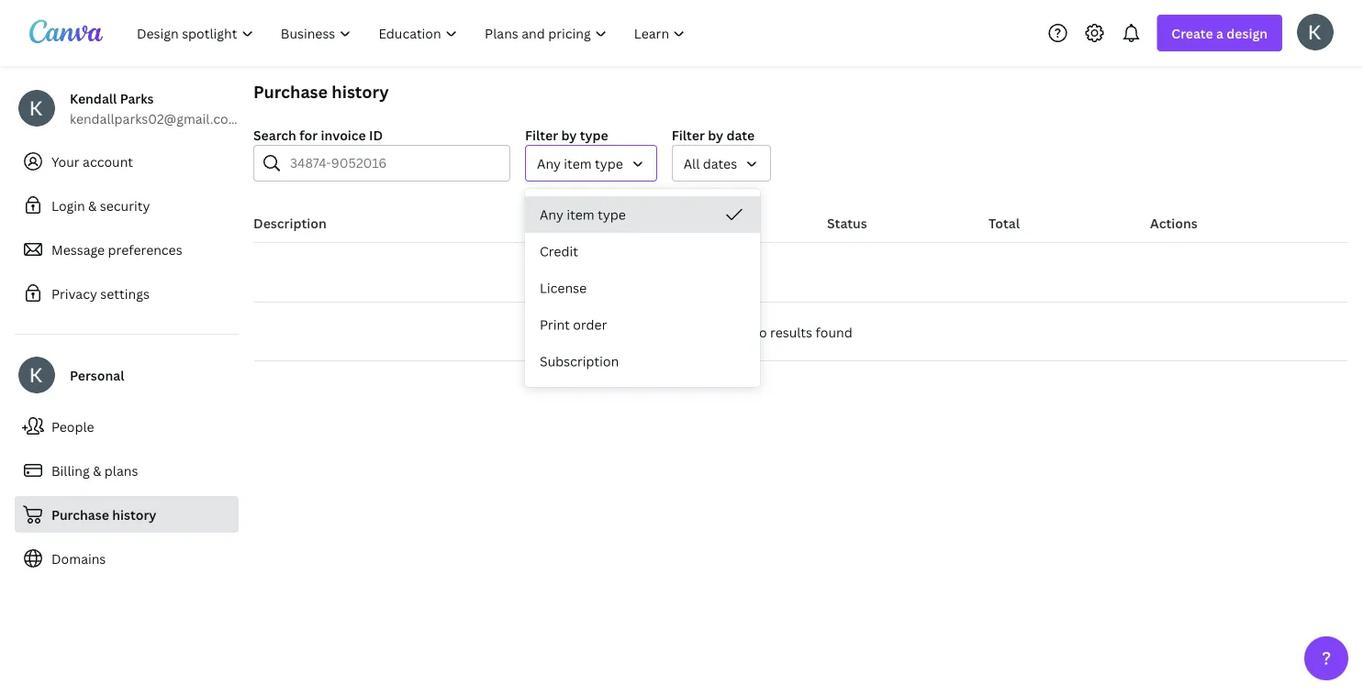 Task type: describe. For each thing, give the bounding box(es) containing it.
subscription option
[[525, 343, 760, 380]]

total
[[989, 214, 1020, 232]]

billing & plans link
[[15, 453, 239, 489]]

description
[[253, 214, 327, 232]]

purchase inside 'link'
[[51, 506, 109, 524]]

kendallparks02@gmail.com
[[70, 110, 240, 127]]

date
[[727, 126, 755, 144]]

preferences
[[108, 241, 182, 258]]

type inside any item type button
[[595, 155, 623, 172]]

message preferences link
[[15, 231, 239, 268]]

create
[[1172, 24, 1213, 42]]

kendall
[[70, 90, 117, 107]]

personal
[[70, 367, 124, 384]]

license
[[540, 280, 587, 297]]

purchase history link
[[15, 497, 239, 533]]

a
[[1216, 24, 1224, 42]]

privacy settings
[[51, 285, 150, 302]]

id
[[369, 126, 383, 144]]

by for date
[[708, 126, 724, 144]]

plans
[[105, 462, 138, 480]]

no results found
[[749, 324, 853, 341]]

item inside button
[[567, 206, 595, 224]]

credit button
[[525, 233, 760, 270]]

status
[[827, 214, 867, 232]]

order
[[573, 316, 607, 334]]

license option
[[525, 270, 760, 307]]

All dates button
[[672, 145, 771, 182]]

privacy
[[51, 285, 97, 302]]

search for invoice id
[[253, 126, 383, 144]]

any item type inside button
[[540, 206, 626, 224]]

actions
[[1150, 214, 1198, 232]]

on
[[719, 214, 737, 232]]

invoice
[[321, 126, 366, 144]]

& for billing
[[93, 462, 101, 480]]

create a design
[[1172, 24, 1268, 42]]

dates
[[703, 155, 737, 172]]

message
[[51, 241, 105, 258]]

credit
[[540, 243, 578, 260]]

1 horizontal spatial purchase
[[253, 80, 328, 103]]

1 horizontal spatial history
[[332, 80, 389, 103]]

by for type
[[561, 126, 577, 144]]

domains link
[[15, 541, 239, 577]]

print order button
[[525, 307, 760, 343]]

people
[[51, 418, 94, 436]]

kendall parks kendallparks02@gmail.com
[[70, 90, 240, 127]]

credit option
[[525, 233, 760, 270]]

for
[[299, 126, 318, 144]]

billing
[[51, 462, 90, 480]]

Any item type button
[[525, 145, 657, 182]]

top level navigation element
[[125, 15, 701, 51]]

subscription
[[540, 353, 619, 370]]

& for login
[[88, 197, 97, 214]]

privacy settings link
[[15, 275, 239, 312]]

filter for filter by date
[[672, 126, 705, 144]]

history inside 'link'
[[112, 506, 156, 524]]

any item type inside button
[[537, 155, 623, 172]]

your account
[[51, 153, 133, 170]]

login
[[51, 197, 85, 214]]



Task type: vqa. For each thing, say whether or not it's contained in the screenshot.
generator associated with Color palette generator
no



Task type: locate. For each thing, give the bounding box(es) containing it.
2 vertical spatial type
[[598, 206, 626, 224]]

settings
[[100, 285, 150, 302]]

any
[[537, 155, 561, 172], [540, 206, 564, 224]]

filter up 'all'
[[672, 126, 705, 144]]

0 vertical spatial &
[[88, 197, 97, 214]]

people link
[[15, 409, 239, 445]]

any down filter by type
[[537, 155, 561, 172]]

print
[[540, 316, 570, 334]]

1 vertical spatial history
[[112, 506, 156, 524]]

1 vertical spatial purchase history
[[51, 506, 156, 524]]

history up id
[[332, 80, 389, 103]]

list box
[[525, 196, 760, 380]]

0 vertical spatial purchase
[[253, 80, 328, 103]]

by
[[561, 126, 577, 144], [708, 126, 724, 144]]

billing & plans
[[51, 462, 138, 480]]

filter for filter by type
[[525, 126, 558, 144]]

& inside "link"
[[93, 462, 101, 480]]

0 vertical spatial type
[[580, 126, 608, 144]]

search
[[253, 126, 296, 144]]

your
[[51, 153, 80, 170]]

any item type button
[[525, 196, 760, 233]]

1 vertical spatial any item type
[[540, 206, 626, 224]]

all dates
[[684, 155, 737, 172]]

subscription button
[[525, 343, 760, 380]]

2 by from the left
[[708, 126, 724, 144]]

type up any item type button
[[580, 126, 608, 144]]

account
[[83, 153, 133, 170]]

filter
[[525, 126, 558, 144], [672, 126, 705, 144]]

filter by type
[[525, 126, 608, 144]]

created
[[666, 214, 716, 232]]

purchase up "search"
[[253, 80, 328, 103]]

0 vertical spatial purchase history
[[253, 80, 389, 103]]

message preferences
[[51, 241, 182, 258]]

purchase history down billing & plans
[[51, 506, 156, 524]]

0 vertical spatial any
[[537, 155, 561, 172]]

any item type down filter by type
[[537, 155, 623, 172]]

history up domains link
[[112, 506, 156, 524]]

created on
[[666, 214, 737, 232]]

item
[[564, 155, 592, 172], [567, 206, 595, 224]]

print order
[[540, 316, 607, 334]]

list box containing any item type
[[525, 196, 760, 380]]

type up credit "option"
[[598, 206, 626, 224]]

any up credit
[[540, 206, 564, 224]]

login & security
[[51, 197, 150, 214]]

1 vertical spatial item
[[567, 206, 595, 224]]

purchase history
[[253, 80, 389, 103], [51, 506, 156, 524]]

by left the date
[[708, 126, 724, 144]]

results
[[770, 324, 813, 341]]

1 vertical spatial &
[[93, 462, 101, 480]]

purchase
[[253, 80, 328, 103], [51, 506, 109, 524]]

type inside any item type button
[[598, 206, 626, 224]]

any item type option
[[525, 196, 760, 233]]

print order option
[[525, 307, 760, 343]]

any item type
[[537, 155, 623, 172], [540, 206, 626, 224]]

by up any item type button
[[561, 126, 577, 144]]

type
[[580, 126, 608, 144], [595, 155, 623, 172], [598, 206, 626, 224]]

1 vertical spatial purchase
[[51, 506, 109, 524]]

& left plans
[[93, 462, 101, 480]]

any item type up credit
[[540, 206, 626, 224]]

2 filter from the left
[[672, 126, 705, 144]]

your account link
[[15, 143, 239, 180]]

kendall parks image
[[1297, 14, 1334, 50]]

1 vertical spatial any
[[540, 206, 564, 224]]

filter by date
[[672, 126, 755, 144]]

0 horizontal spatial purchase
[[51, 506, 109, 524]]

0 vertical spatial item
[[564, 155, 592, 172]]

1 filter from the left
[[525, 126, 558, 144]]

any inside button
[[540, 206, 564, 224]]

security
[[100, 197, 150, 214]]

type down filter by type
[[595, 155, 623, 172]]

all
[[684, 155, 700, 172]]

item down filter by type
[[564, 155, 592, 172]]

filter up any item type button
[[525, 126, 558, 144]]

1 vertical spatial type
[[595, 155, 623, 172]]

login & security link
[[15, 187, 239, 224]]

& right login
[[88, 197, 97, 214]]

0 vertical spatial history
[[332, 80, 389, 103]]

design
[[1227, 24, 1268, 42]]

0 horizontal spatial purchase history
[[51, 506, 156, 524]]

purchase history inside 'link'
[[51, 506, 156, 524]]

license button
[[525, 270, 760, 307]]

Search for invoice ID text field
[[290, 146, 499, 181]]

history
[[332, 80, 389, 103], [112, 506, 156, 524]]

item inside button
[[564, 155, 592, 172]]

0 horizontal spatial filter
[[525, 126, 558, 144]]

found
[[816, 324, 853, 341]]

no
[[749, 324, 767, 341]]

purchase history up "search for invoice id"
[[253, 80, 389, 103]]

1 horizontal spatial by
[[708, 126, 724, 144]]

&
[[88, 197, 97, 214], [93, 462, 101, 480]]

0 horizontal spatial by
[[561, 126, 577, 144]]

0 vertical spatial any item type
[[537, 155, 623, 172]]

1 horizontal spatial purchase history
[[253, 80, 389, 103]]

1 by from the left
[[561, 126, 577, 144]]

create a design button
[[1157, 15, 1283, 51]]

1 horizontal spatial filter
[[672, 126, 705, 144]]

parks
[[120, 90, 154, 107]]

domains
[[51, 550, 106, 568]]

purchase up the domains
[[51, 506, 109, 524]]

any inside button
[[537, 155, 561, 172]]

0 horizontal spatial history
[[112, 506, 156, 524]]

item up credit
[[567, 206, 595, 224]]



